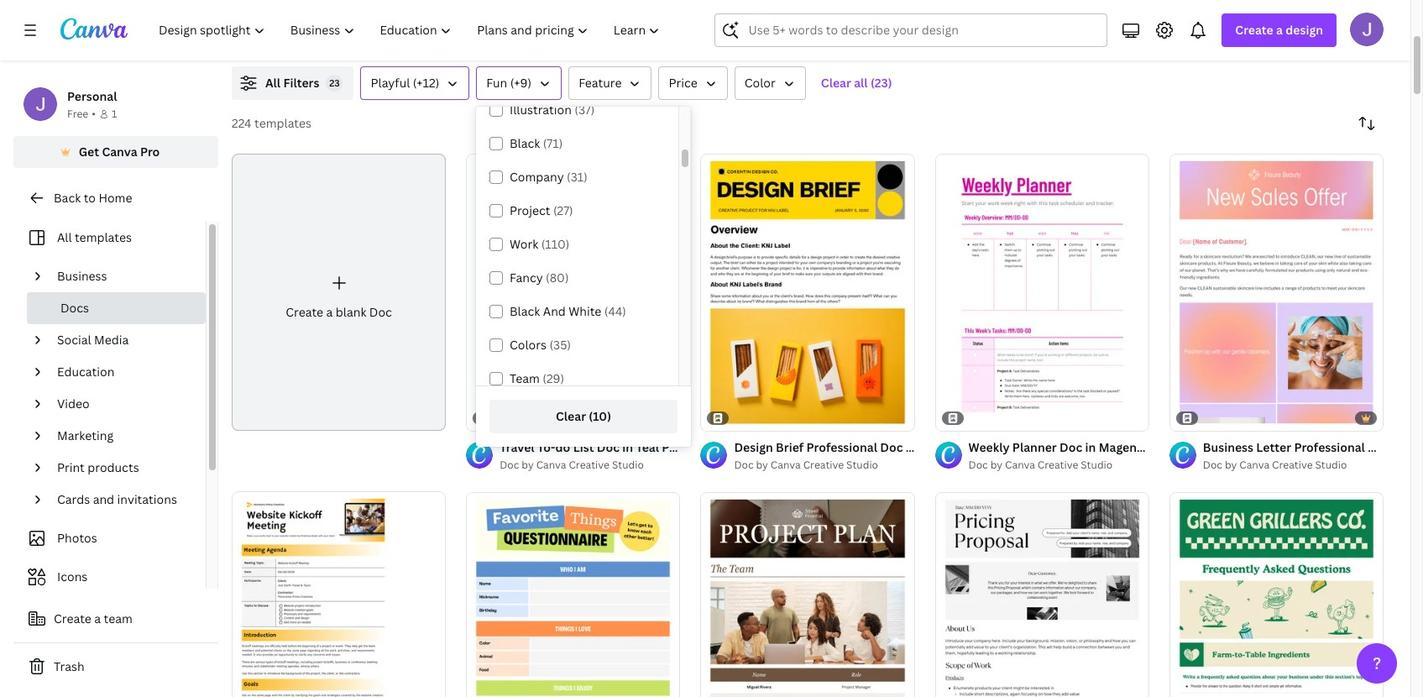 Task type: describe. For each thing, give the bounding box(es) containing it.
back to home
[[54, 190, 132, 206]]

team
[[510, 370, 540, 386]]

(10)
[[589, 408, 612, 424]]

fun (+9) button
[[477, 66, 562, 100]]

studio for pricing proposal professional doc in white black grey sleek monochrome style image's doc by canva creative studio link
[[1081, 458, 1113, 472]]

creative for doc by canva creative studio link associated with the 'food & restaurant faqs doc in green cream yellow bold nostalgia style' image
[[1273, 458, 1313, 472]]

home
[[99, 190, 132, 206]]

templates for 224 templates
[[255, 115, 312, 131]]

doc for design brief professional doc in yellow black grey bold modern style image
[[735, 458, 754, 472]]

doc for the weekly planner doc in magenta light pink vibrant professional style image
[[969, 458, 989, 472]]

blank
[[336, 304, 367, 320]]

project (27)
[[510, 202, 573, 218]]

canva for business letter professional doc in salmon light blue gradients style image
[[1240, 458, 1270, 472]]

black and white (44)
[[510, 303, 627, 319]]

•
[[92, 107, 96, 121]]

black (71)
[[510, 135, 563, 151]]

icons
[[57, 569, 88, 585]]

trash
[[54, 659, 85, 675]]

create a team button
[[13, 602, 218, 636]]

(37)
[[575, 102, 595, 118]]

canva for travel to-do list doc in teal pastel green pastel purple vibrant professional style image
[[537, 458, 567, 472]]

by for pricing proposal professional doc in white black grey sleek monochrome style image's doc by canva creative studio link
[[991, 458, 1003, 472]]

create a design button
[[1223, 13, 1337, 47]]

all
[[854, 75, 868, 91]]

print products link
[[50, 452, 196, 484]]

doc by canva creative studio link for project plan professional doc in dark brown brown light brown traditional corporate style image
[[735, 457, 915, 474]]

illustration
[[510, 102, 572, 118]]

doc by canva creative studio link for pricing proposal professional doc in white black grey sleek monochrome style image
[[969, 457, 1150, 474]]

print products
[[57, 460, 139, 475]]

create a blank doc
[[286, 304, 392, 320]]

photos
[[57, 530, 97, 546]]

(35)
[[550, 337, 571, 353]]

photos link
[[24, 523, 196, 554]]

Sort by button
[[1351, 107, 1384, 140]]

clear for clear (10)
[[556, 408, 586, 424]]

creative for project plan professional doc in dark brown brown light brown traditional corporate style image doc by canva creative studio link
[[804, 458, 844, 472]]

black for black and white
[[510, 303, 540, 319]]

business
[[57, 268, 107, 284]]

(110)
[[542, 236, 570, 252]]

business link
[[50, 260, 196, 292]]

a for blank
[[326, 304, 333, 320]]

video link
[[50, 388, 196, 420]]

(+9)
[[511, 75, 532, 91]]

team
[[104, 611, 133, 627]]

create a team
[[54, 611, 133, 627]]

travel to-do list doc in teal pastel green pastel purple vibrant professional style image
[[466, 154, 681, 431]]

a for design
[[1277, 22, 1284, 38]]

doc for business letter professional doc in salmon light blue gradients style image
[[1204, 458, 1223, 472]]

clear all (23)
[[821, 75, 893, 91]]

filters
[[283, 75, 320, 91]]

get canva pro
[[79, 144, 160, 160]]

top level navigation element
[[148, 13, 675, 47]]

fancy (80)
[[510, 270, 569, 286]]

canva for the weekly planner doc in magenta light pink vibrant professional style image
[[1006, 458, 1036, 472]]

canva inside button
[[102, 144, 137, 160]]

doc by canva creative studio for favorite things questionnaire doc in blue orange green playful style image's doc by canva creative studio link
[[500, 458, 644, 472]]

colors
[[510, 337, 547, 353]]

create for create a design
[[1236, 22, 1274, 38]]

print
[[57, 460, 85, 475]]

doc by canva creative studio for doc by canva creative studio link associated with the 'food & restaurant faqs doc in green cream yellow bold nostalgia style' image
[[1204, 458, 1348, 472]]

all templates
[[57, 229, 132, 245]]

create a design
[[1236, 22, 1324, 38]]

price button
[[659, 66, 728, 100]]

playful (+12)
[[371, 75, 440, 91]]

clear (10)
[[556, 408, 612, 424]]

education link
[[50, 356, 196, 388]]

studio for project plan professional doc in dark brown brown light brown traditional corporate style image doc by canva creative studio link
[[847, 458, 879, 472]]

canva for design brief professional doc in yellow black grey bold modern style image
[[771, 458, 801, 472]]

all filters
[[265, 75, 320, 91]]

food & restaurant faqs doc in green cream yellow bold nostalgia style image
[[1170, 492, 1384, 697]]

video
[[57, 396, 90, 412]]

doc for travel to-do list doc in teal pastel green pastel purple vibrant professional style image
[[500, 458, 519, 472]]

fancy
[[510, 270, 543, 286]]

icons link
[[24, 561, 196, 593]]

studio for doc by canva creative studio link associated with the 'food & restaurant faqs doc in green cream yellow bold nostalgia style' image
[[1316, 458, 1348, 472]]

templates for all templates
[[75, 229, 132, 245]]

illustration (37)
[[510, 102, 595, 118]]

creative for pricing proposal professional doc in white black grey sleek monochrome style image's doc by canva creative studio link
[[1038, 458, 1079, 472]]

create a blank doc link
[[232, 154, 446, 431]]

company (31)
[[510, 169, 588, 185]]

marketing link
[[50, 420, 196, 452]]

get canva pro button
[[13, 136, 218, 168]]

project
[[510, 202, 551, 218]]

create a blank doc element
[[232, 154, 446, 431]]

studio for favorite things questionnaire doc in blue orange green playful style image's doc by canva creative studio link
[[612, 458, 644, 472]]

create for create a team
[[54, 611, 91, 627]]

media
[[94, 332, 129, 348]]

color
[[745, 75, 776, 91]]

(29)
[[543, 370, 565, 386]]

design
[[1286, 22, 1324, 38]]

a for team
[[94, 611, 101, 627]]

color button
[[735, 66, 806, 100]]

get
[[79, 144, 99, 160]]



Task type: locate. For each thing, give the bounding box(es) containing it.
23
[[329, 76, 340, 89]]

black for black
[[510, 135, 540, 151]]

colors (35)
[[510, 337, 571, 353]]

by for doc by canva creative studio link associated with the 'food & restaurant faqs doc in green cream yellow bold nostalgia style' image
[[1226, 458, 1238, 472]]

kickoff meeting doc in orange black white professional gradients style image
[[232, 492, 446, 697]]

0 horizontal spatial create
[[54, 611, 91, 627]]

2 doc by canva creative studio link from the left
[[735, 457, 915, 474]]

0 vertical spatial a
[[1277, 22, 1284, 38]]

1 vertical spatial create
[[286, 304, 324, 320]]

2 black from the top
[[510, 303, 540, 319]]

and
[[543, 303, 566, 319]]

cards
[[57, 491, 90, 507]]

black
[[510, 135, 540, 151], [510, 303, 540, 319]]

pro
[[140, 144, 160, 160]]

to
[[84, 190, 96, 206]]

back to home link
[[13, 181, 218, 215]]

project plan professional doc in dark brown brown light brown traditional corporate style image
[[701, 492, 915, 697]]

by for project plan professional doc in dark brown brown light brown traditional corporate style image doc by canva creative studio link
[[756, 458, 769, 472]]

clear (10) button
[[490, 400, 678, 433]]

fun (+9)
[[487, 75, 532, 91]]

a left team
[[94, 611, 101, 627]]

creative for favorite things questionnaire doc in blue orange green playful style image's doc by canva creative studio link
[[569, 458, 610, 472]]

1 horizontal spatial clear
[[821, 75, 852, 91]]

education
[[57, 364, 115, 380]]

feature
[[579, 75, 622, 91]]

1 horizontal spatial create
[[286, 304, 324, 320]]

224 templates
[[232, 115, 312, 131]]

team (29)
[[510, 370, 565, 386]]

a inside button
[[94, 611, 101, 627]]

fun
[[487, 75, 508, 91]]

creative
[[569, 458, 610, 472], [804, 458, 844, 472], [1038, 458, 1079, 472], [1273, 458, 1313, 472]]

create inside create a blank doc element
[[286, 304, 324, 320]]

2 vertical spatial create
[[54, 611, 91, 627]]

docs
[[60, 300, 89, 316]]

all for all templates
[[57, 229, 72, 245]]

0 vertical spatial templates
[[255, 115, 312, 131]]

create for create a blank doc
[[286, 304, 324, 320]]

(27)
[[554, 202, 573, 218]]

create inside create a team button
[[54, 611, 91, 627]]

a left blank
[[326, 304, 333, 320]]

(23)
[[871, 75, 893, 91]]

3 studio from the left
[[1081, 458, 1113, 472]]

personal
[[67, 88, 117, 104]]

doc by canva creative studio
[[500, 458, 644, 472], [735, 458, 879, 472], [969, 458, 1113, 472], [1204, 458, 1348, 472]]

1
[[112, 107, 117, 121]]

pricing proposal professional doc in white black grey sleek monochrome style image
[[935, 492, 1150, 697]]

templates inside "link"
[[75, 229, 132, 245]]

1 vertical spatial all
[[57, 229, 72, 245]]

None search field
[[715, 13, 1108, 47]]

all inside "link"
[[57, 229, 72, 245]]

1 black from the top
[[510, 135, 540, 151]]

0 vertical spatial clear
[[821, 75, 852, 91]]

black left (71)
[[510, 135, 540, 151]]

white
[[569, 303, 602, 319]]

clear left (10)
[[556, 408, 586, 424]]

0 horizontal spatial clear
[[556, 408, 586, 424]]

0 vertical spatial all
[[265, 75, 281, 91]]

cards and invitations
[[57, 491, 177, 507]]

all down back
[[57, 229, 72, 245]]

and
[[93, 491, 114, 507]]

company
[[510, 169, 564, 185]]

(31)
[[567, 169, 588, 185]]

free •
[[67, 107, 96, 121]]

0 horizontal spatial all
[[57, 229, 72, 245]]

work
[[510, 236, 539, 252]]

4 doc by canva creative studio from the left
[[1204, 458, 1348, 472]]

clear all (23) button
[[813, 66, 901, 100]]

1 horizontal spatial templates
[[255, 115, 312, 131]]

2 studio from the left
[[847, 458, 879, 472]]

1 vertical spatial black
[[510, 303, 540, 319]]

feature button
[[569, 66, 652, 100]]

invitations
[[117, 491, 177, 507]]

all for all filters
[[265, 75, 281, 91]]

2 by from the left
[[756, 458, 769, 472]]

free
[[67, 107, 88, 121]]

clear left all
[[821, 75, 852, 91]]

1 horizontal spatial a
[[326, 304, 333, 320]]

products
[[88, 460, 139, 475]]

by
[[522, 458, 534, 472], [756, 458, 769, 472], [991, 458, 1003, 472], [1226, 458, 1238, 472]]

create left blank
[[286, 304, 324, 320]]

weekly planner doc in magenta light pink vibrant professional style image
[[935, 154, 1150, 431]]

by for favorite things questionnaire doc in blue orange green playful style image's doc by canva creative studio link
[[522, 458, 534, 472]]

2 creative from the left
[[804, 458, 844, 472]]

4 by from the left
[[1226, 458, 1238, 472]]

design brief professional doc in yellow black grey bold modern style image
[[701, 154, 915, 431]]

1 horizontal spatial all
[[265, 75, 281, 91]]

work (110)
[[510, 236, 570, 252]]

1 by from the left
[[522, 458, 534, 472]]

1 vertical spatial templates
[[75, 229, 132, 245]]

jacob simon image
[[1351, 13, 1384, 46]]

3 by from the left
[[991, 458, 1003, 472]]

social
[[57, 332, 91, 348]]

(+12)
[[413, 75, 440, 91]]

3 doc by canva creative studio from the left
[[969, 458, 1113, 472]]

4 doc by canva creative studio link from the left
[[1204, 457, 1384, 474]]

a inside dropdown button
[[1277, 22, 1284, 38]]

templates right 224
[[255, 115, 312, 131]]

back
[[54, 190, 81, 206]]

all templates link
[[24, 222, 196, 254]]

(71)
[[543, 135, 563, 151]]

23 filter options selected element
[[326, 75, 343, 92]]

0 horizontal spatial templates
[[75, 229, 132, 245]]

0 vertical spatial create
[[1236, 22, 1274, 38]]

3 creative from the left
[[1038, 458, 1079, 472]]

cards and invitations link
[[50, 484, 196, 516]]

a left design in the top of the page
[[1277, 22, 1284, 38]]

4 studio from the left
[[1316, 458, 1348, 472]]

all left filters
[[265, 75, 281, 91]]

doc by canva creative studio link for favorite things questionnaire doc in blue orange green playful style image
[[500, 457, 681, 474]]

create inside create a design dropdown button
[[1236, 22, 1274, 38]]

playful
[[371, 75, 410, 91]]

clear for clear all (23)
[[821, 75, 852, 91]]

price
[[669, 75, 698, 91]]

1 creative from the left
[[569, 458, 610, 472]]

trash link
[[13, 650, 218, 684]]

create left design in the top of the page
[[1236, 22, 1274, 38]]

templates down back to home
[[75, 229, 132, 245]]

2 doc by canva creative studio from the left
[[735, 458, 879, 472]]

social media
[[57, 332, 129, 348]]

(80)
[[546, 270, 569, 286]]

3 doc by canva creative studio link from the left
[[969, 457, 1150, 474]]

canva
[[102, 144, 137, 160], [537, 458, 567, 472], [771, 458, 801, 472], [1006, 458, 1036, 472], [1240, 458, 1270, 472]]

clear
[[821, 75, 852, 91], [556, 408, 586, 424]]

2 horizontal spatial a
[[1277, 22, 1284, 38]]

1 vertical spatial clear
[[556, 408, 586, 424]]

playful (+12) button
[[361, 66, 470, 100]]

doc by canva creative studio for pricing proposal professional doc in white black grey sleek monochrome style image's doc by canva creative studio link
[[969, 458, 1113, 472]]

marketing
[[57, 428, 114, 444]]

templates
[[255, 115, 312, 131], [75, 229, 132, 245]]

social media link
[[50, 324, 196, 356]]

business letter professional doc in salmon light blue gradients style image
[[1170, 154, 1384, 431]]

1 doc by canva creative studio link from the left
[[500, 457, 681, 474]]

0 vertical spatial black
[[510, 135, 540, 151]]

create
[[1236, 22, 1274, 38], [286, 304, 324, 320], [54, 611, 91, 627]]

black left and
[[510, 303, 540, 319]]

1 doc by canva creative studio from the left
[[500, 458, 644, 472]]

1 vertical spatial a
[[326, 304, 333, 320]]

create down "icons"
[[54, 611, 91, 627]]

a
[[1277, 22, 1284, 38], [326, 304, 333, 320], [94, 611, 101, 627]]

4 creative from the left
[[1273, 458, 1313, 472]]

0 horizontal spatial a
[[94, 611, 101, 627]]

doc by canva creative studio link for the 'food & restaurant faqs doc in green cream yellow bold nostalgia style' image
[[1204, 457, 1384, 474]]

doc by canva creative studio for project plan professional doc in dark brown brown light brown traditional corporate style image doc by canva creative studio link
[[735, 458, 879, 472]]

favorite things questionnaire doc in blue orange green playful style image
[[466, 492, 681, 697]]

1 studio from the left
[[612, 458, 644, 472]]

2 vertical spatial a
[[94, 611, 101, 627]]

Search search field
[[749, 14, 1097, 46]]

(44)
[[605, 303, 627, 319]]

2 horizontal spatial create
[[1236, 22, 1274, 38]]



Task type: vqa. For each thing, say whether or not it's contained in the screenshot.
browser within We will directly collect or generate certain information about your use of the Service (such as user activity data, analytics event data, and clickstream data) for data analytics and machine learning, and to help us measure traffic and usage trends for the Service. We may also use third party analytics tools that automatically collect information sent by your browser or mobile device, including the pages you visit and other information that assists us in improving the Service. For more information please see the paragraphs below on cookies information, log file information, clear gifs, device identifiers, and location data.
no



